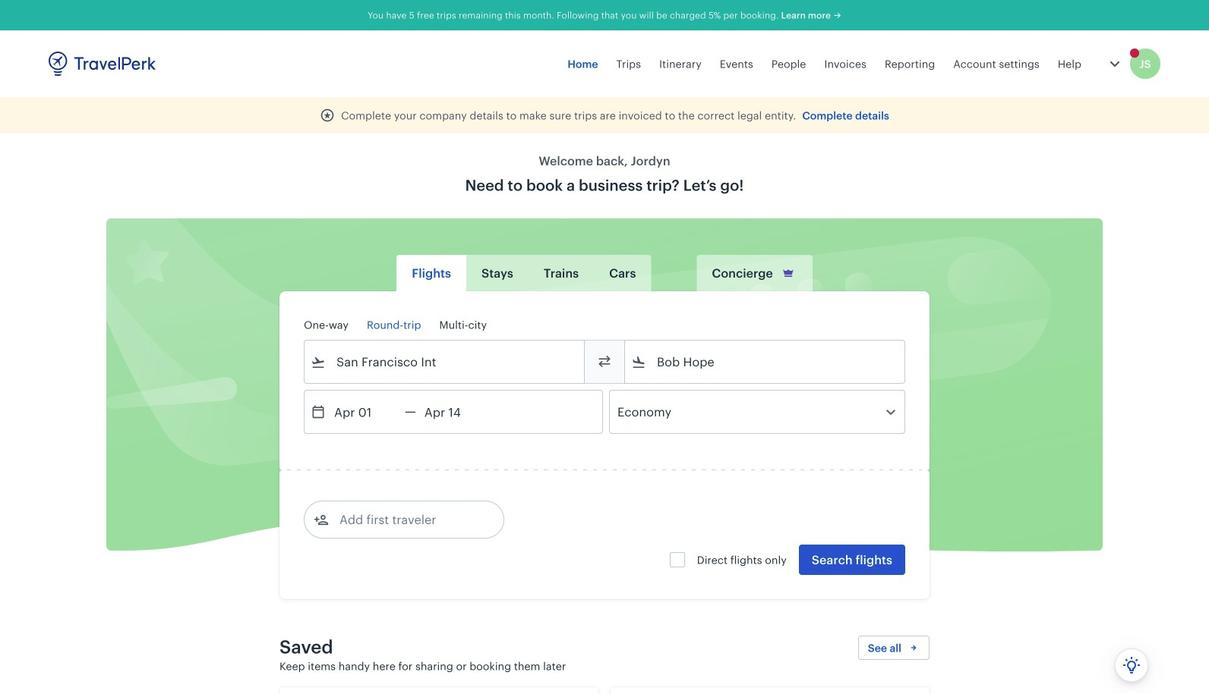 Task type: describe. For each thing, give the bounding box(es) containing it.
Return text field
[[416, 391, 495, 434]]

Add first traveler search field
[[329, 508, 487, 532]]

Depart text field
[[326, 391, 405, 434]]

From search field
[[326, 350, 564, 374]]



Task type: locate. For each thing, give the bounding box(es) containing it.
To search field
[[646, 350, 885, 374]]



